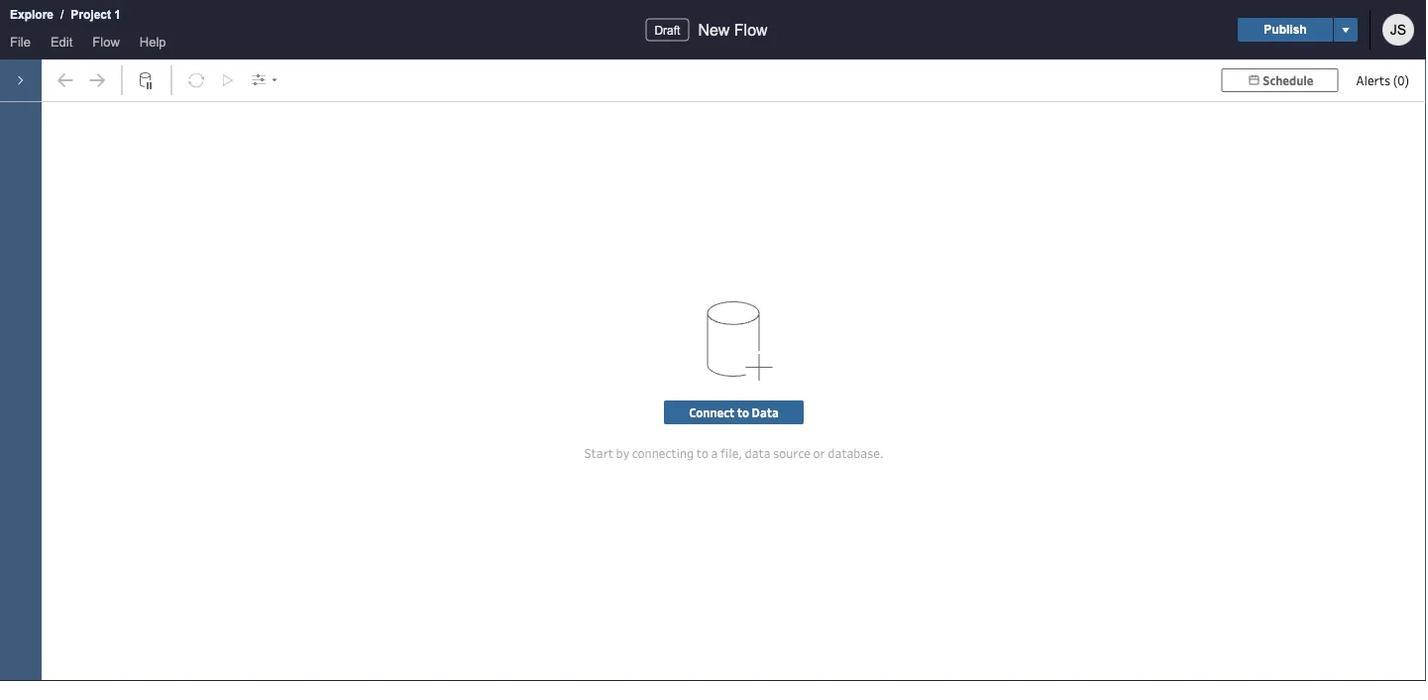 Task type: describe. For each thing, give the bounding box(es) containing it.
schedule button
[[1222, 68, 1339, 92]]

1 horizontal spatial flow
[[735, 21, 768, 39]]

1
[[114, 8, 121, 21]]

schedule
[[1264, 72, 1314, 88]]

explore link
[[9, 5, 55, 25]]

flow button
[[83, 30, 130, 59]]

start
[[584, 445, 614, 461]]

file button
[[0, 30, 41, 59]]

js button
[[1383, 14, 1415, 46]]

explore / project 1
[[10, 8, 121, 21]]

new
[[698, 21, 730, 39]]

a
[[711, 445, 718, 461]]

or
[[814, 445, 826, 461]]

file,
[[721, 445, 743, 461]]

js
[[1391, 22, 1407, 37]]

to inside 'button'
[[737, 405, 750, 420]]



Task type: locate. For each thing, give the bounding box(es) containing it.
flow
[[735, 21, 768, 39], [93, 34, 120, 49]]

to left a
[[697, 445, 709, 461]]

0 horizontal spatial flow
[[93, 34, 120, 49]]

publish button
[[1238, 18, 1334, 42]]

project
[[71, 8, 111, 21]]

/
[[60, 8, 64, 21]]

edit button
[[41, 30, 83, 59]]

0 vertical spatial to
[[737, 405, 750, 420]]

alerts
[[1357, 72, 1391, 88]]

flow down project 1 link in the top left of the page
[[93, 34, 120, 49]]

publish
[[1264, 23, 1307, 36]]

connect to data
[[689, 405, 779, 420]]

0 horizontal spatial to
[[697, 445, 709, 461]]

connect
[[689, 405, 735, 420]]

connect to data button
[[665, 401, 804, 424]]

project 1 link
[[70, 5, 122, 25]]

new flow
[[698, 21, 768, 39]]

by
[[616, 445, 630, 461]]

database.
[[828, 445, 884, 461]]

source
[[774, 445, 811, 461]]

explore
[[10, 8, 54, 21]]

data
[[745, 445, 771, 461]]

help button
[[130, 30, 176, 59]]

1 vertical spatial to
[[697, 445, 709, 461]]

file
[[10, 34, 31, 49]]

flow right new
[[735, 21, 768, 39]]

edit
[[51, 34, 73, 49]]

alerts (0)
[[1357, 72, 1410, 88]]

to
[[737, 405, 750, 420], [697, 445, 709, 461]]

flow inside flow popup button
[[93, 34, 120, 49]]

data
[[752, 405, 779, 420]]

connecting
[[632, 445, 694, 461]]

to left data
[[737, 405, 750, 420]]

draft
[[655, 23, 681, 37]]

1 horizontal spatial to
[[737, 405, 750, 420]]

start by connecting to a file, data source or database.
[[584, 445, 884, 461]]

(0)
[[1394, 72, 1410, 88]]

help
[[140, 34, 166, 49]]



Task type: vqa. For each thing, say whether or not it's contained in the screenshot.
Shared
no



